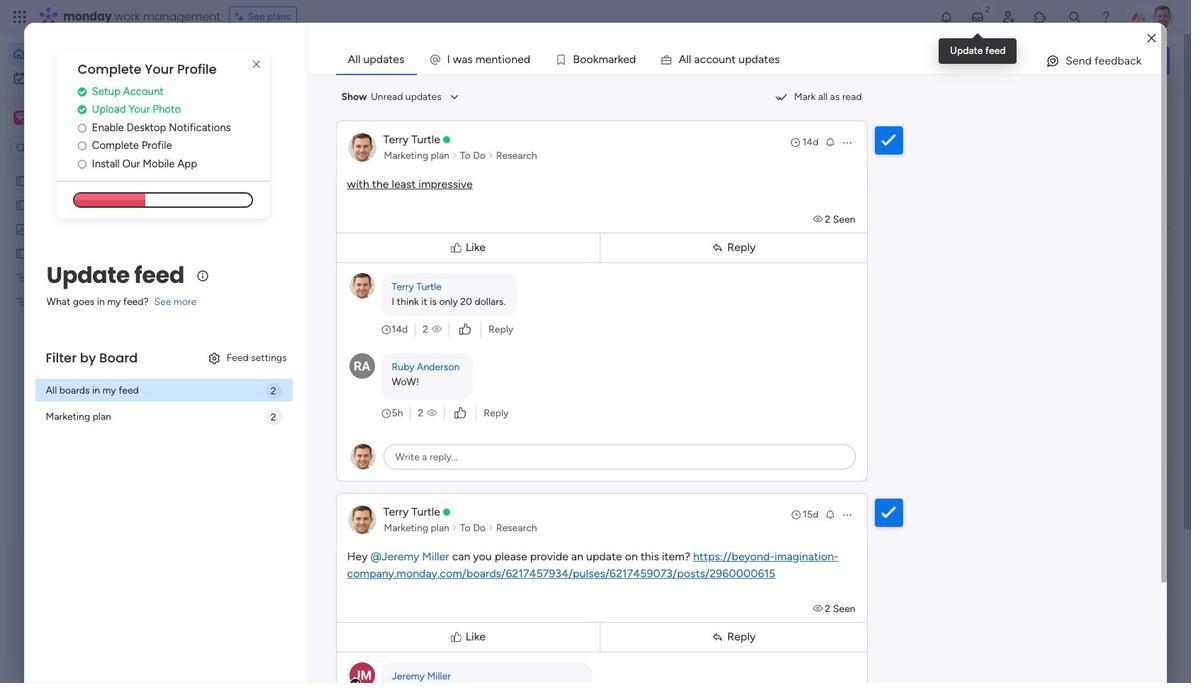 Task type: describe. For each thing, give the bounding box(es) containing it.
1 circle o image from the top
[[78, 123, 87, 133]]

contact sales element
[[958, 653, 1170, 683]]

0 vertical spatial v2 like image
[[460, 322, 471, 337]]

2 circle o image from the top
[[78, 141, 87, 151]]

help center element
[[958, 585, 1170, 642]]

give feedback image
[[1046, 54, 1060, 68]]

add to favorites image
[[421, 433, 435, 447]]

2 element
[[362, 534, 379, 551]]

monday marketplace image
[[1034, 10, 1048, 24]]

1 workspace image from the left
[[13, 110, 28, 126]]

v2 bolt switch image
[[1080, 53, 1088, 68]]

quick search results list box
[[219, 133, 924, 494]]

v2 user feedback image
[[969, 53, 980, 69]]

2 image
[[982, 1, 995, 17]]

1 vertical spatial option
[[9, 67, 172, 89]]

workspace selection element
[[13, 109, 118, 128]]

0 vertical spatial v2 seen image
[[813, 213, 825, 225]]

close image
[[1148, 33, 1157, 44]]

invite members image
[[1002, 10, 1017, 24]]

close recently visited image
[[219, 116, 236, 133]]

v2 seen image
[[813, 603, 825, 615]]

check circle image
[[78, 86, 87, 97]]

Search in workspace field
[[30, 140, 118, 156]]

notifications image
[[940, 10, 954, 24]]

add to favorites image
[[653, 259, 667, 273]]



Task type: vqa. For each thing, say whether or not it's contained in the screenshot.
Options icon
yes



Task type: locate. For each thing, give the bounding box(es) containing it.
option up check circle image
[[9, 43, 172, 65]]

tab
[[336, 45, 417, 74]]

1 horizontal spatial dapulse x slim image
[[1149, 103, 1166, 120]]

help image
[[1100, 10, 1114, 24]]

option
[[9, 43, 172, 65], [9, 67, 172, 89], [0, 168, 181, 171]]

tab list
[[336, 45, 1162, 74]]

option up check circle icon on the left top
[[9, 67, 172, 89]]

0 vertical spatial option
[[9, 43, 172, 65]]

0 vertical spatial public dashboard image
[[15, 222, 28, 236]]

public dashboard image
[[15, 222, 28, 236], [701, 259, 716, 275]]

see plans image
[[235, 9, 248, 25]]

update feed image
[[971, 10, 985, 24]]

circle o image
[[78, 123, 87, 133], [78, 141, 87, 151], [78, 159, 87, 169]]

1 vertical spatial v2 like image
[[455, 405, 466, 421]]

1 horizontal spatial public dashboard image
[[701, 259, 716, 275]]

getting started element
[[958, 517, 1170, 574]]

1 vertical spatial v2 seen image
[[432, 322, 442, 337]]

options image
[[842, 137, 853, 148]]

0 horizontal spatial public dashboard image
[[15, 222, 28, 236]]

3 circle o image from the top
[[78, 159, 87, 169]]

1 vertical spatial circle o image
[[78, 141, 87, 151]]

v2 seen image
[[813, 213, 825, 225], [432, 322, 442, 337], [427, 406, 437, 420]]

circle o image down check circle icon on the left top
[[78, 123, 87, 133]]

1 vertical spatial dapulse x slim image
[[1149, 103, 1166, 120]]

dapulse x slim image
[[248, 56, 265, 73], [1149, 103, 1166, 120]]

option down search in workspace field
[[0, 168, 181, 171]]

2 vertical spatial circle o image
[[78, 159, 87, 169]]

remove from favorites image
[[421, 259, 435, 273]]

0 vertical spatial circle o image
[[78, 123, 87, 133]]

search everything image
[[1068, 10, 1083, 24]]

slider arrow image
[[452, 149, 458, 163], [488, 149, 494, 163], [452, 521, 458, 535], [488, 521, 494, 535]]

terry turtle image
[[1152, 6, 1175, 28]]

2 workspace image from the left
[[16, 110, 25, 126]]

1 vertical spatial public dashboard image
[[701, 259, 716, 275]]

list box
[[0, 166, 181, 505]]

public board image
[[15, 174, 28, 187], [15, 198, 28, 211], [15, 246, 28, 260], [469, 259, 485, 275]]

v2 seen image for the top the v2 like icon
[[432, 322, 442, 337]]

check circle image
[[78, 104, 87, 115]]

select product image
[[13, 10, 27, 24]]

0 vertical spatial dapulse x slim image
[[248, 56, 265, 73]]

v2 like image
[[460, 322, 471, 337], [455, 405, 466, 421]]

2 vertical spatial option
[[0, 168, 181, 171]]

circle o image down "workspace selection" element
[[78, 141, 87, 151]]

2 vertical spatial v2 seen image
[[427, 406, 437, 420]]

v2 seen image for bottom the v2 like icon
[[427, 406, 437, 420]]

reminder image
[[825, 136, 836, 147]]

workspace image
[[13, 110, 28, 126], [16, 110, 25, 126]]

0 horizontal spatial dapulse x slim image
[[248, 56, 265, 73]]

circle o image down search in workspace field
[[78, 159, 87, 169]]



